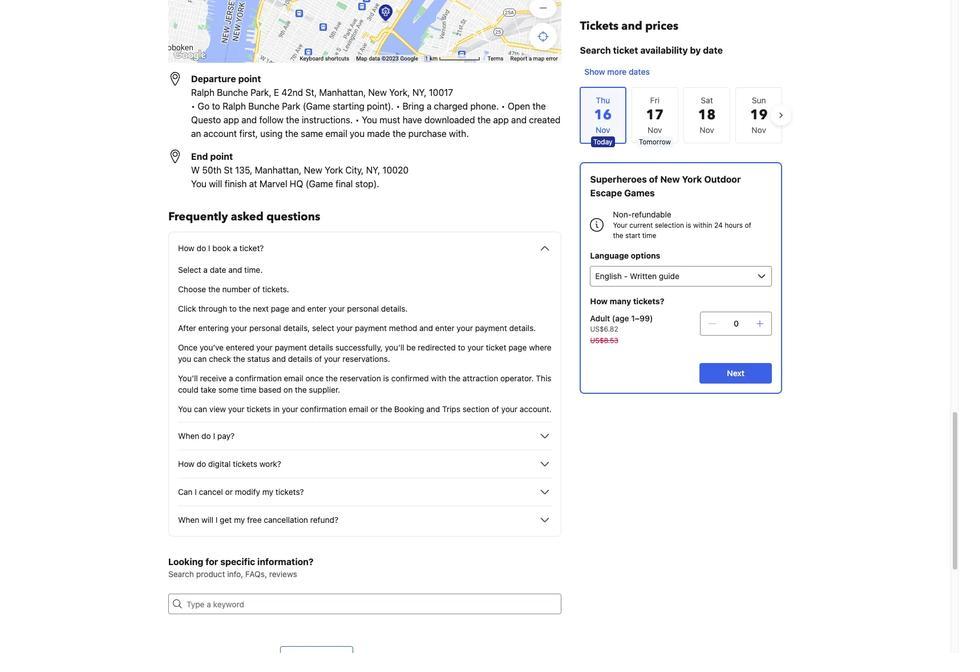 Task type: vqa. For each thing, say whether or not it's contained in the screenshot.
right '27'
no



Task type: describe. For each thing, give the bounding box(es) containing it.
terms link
[[488, 55, 504, 62]]

choose the number of tickets.
[[178, 284, 289, 294]]

time inside the non-refundable your current selection is within 24 hours of the start time
[[642, 231, 656, 240]]

the down park
[[286, 115, 300, 125]]

the inside once you've entered your payment details successfully, you'll be redirected to your ticket page where you can check the status and details of your reservations.
[[233, 354, 245, 364]]

my inside dropdown button
[[234, 515, 245, 525]]

selection
[[655, 221, 684, 229]]

how do i book a ticket?
[[178, 243, 264, 253]]

10020
[[383, 165, 409, 175]]

how many tickets?
[[590, 296, 664, 306]]

you'll receive a confirmation email once the reservation is confirmed with the attraction operator. this could take some time based on the supplier.
[[178, 373, 552, 394]]

0
[[734, 319, 739, 328]]

language
[[590, 251, 629, 260]]

supplier.
[[309, 385, 340, 394]]

st,
[[306, 87, 317, 98]]

0 vertical spatial enter
[[307, 304, 327, 313]]

select a date and time.
[[178, 265, 263, 275]]

error
[[546, 55, 558, 62]]

nov for 19
[[752, 125, 767, 135]]

0 vertical spatial details
[[309, 343, 333, 352]]

how do digital tickets work? button
[[178, 457, 552, 471]]

free
[[247, 515, 262, 525]]

modify
[[235, 487, 260, 497]]

using
[[260, 128, 283, 139]]

how do i book a ticket? element
[[178, 255, 552, 415]]

adult (age 1–99) us$6.82
[[590, 313, 653, 333]]

point for 50th
[[210, 151, 233, 162]]

tomorrow
[[639, 138, 671, 146]]

park
[[282, 101, 301, 111]]

and left prices at top right
[[621, 18, 642, 34]]

(game inside the departure point ralph bunche park, e 42nd st, manhattan, new york, ny, 10017 • go to ralph bunche park (game starting point). • bring a charged phone. • open the questo app and follow the instructions. • you must have downloaded the app and created an account first, using the same email you made the purchase with.
[[303, 101, 331, 111]]

i for get
[[216, 515, 218, 525]]

trips
[[443, 404, 461, 414]]

email inside the departure point ralph bunche park, e 42nd st, manhattan, new york, ny, 10017 • go to ralph bunche park (game starting point). • bring a charged phone. • open the questo app and follow the instructions. • you must have downloaded the app and created an account first, using the same email you made the purchase with.
[[326, 128, 348, 139]]

Type a keyword field
[[182, 594, 562, 614]]

more
[[607, 67, 627, 76]]

1 horizontal spatial personal
[[347, 304, 379, 313]]

1 horizontal spatial date
[[703, 45, 723, 55]]

sat 18 nov
[[698, 95, 716, 135]]

keyboard shortcuts button
[[300, 55, 349, 63]]

bring
[[403, 101, 425, 111]]

do for book
[[197, 243, 206, 253]]

starting
[[333, 101, 365, 111]]

and left the time.
[[229, 265, 242, 275]]

i inside 'dropdown button'
[[195, 487, 197, 497]]

non-refundable your current selection is within 24 hours of the start time
[[613, 210, 752, 240]]

1 vertical spatial details
[[288, 354, 313, 364]]

1 km
[[425, 55, 439, 62]]

attraction
[[463, 373, 499, 383]]

(age
[[612, 313, 629, 323]]

0 horizontal spatial details.
[[381, 304, 408, 313]]

superheroes of new york outdoor escape games
[[590, 174, 741, 198]]

an
[[191, 128, 201, 139]]

ny, inside the departure point ralph bunche park, e 42nd st, manhattan, new york, ny, 10017 • go to ralph bunche park (game starting point). • bring a charged phone. • open the questo app and follow the instructions. • you must have downloaded the app and created an account first, using the same email you made the purchase with.
[[413, 87, 427, 98]]

the up "supplier." at bottom
[[326, 373, 338, 383]]

account
[[204, 128, 237, 139]]

and down open
[[512, 115, 527, 125]]

when for when do i pay?
[[178, 431, 199, 441]]

of inside once you've entered your payment details successfully, you'll be redirected to your ticket page where you can check the status and details of your reservations.
[[315, 354, 322, 364]]

the left booking
[[380, 404, 392, 414]]

map
[[534, 55, 545, 62]]

17
[[646, 106, 664, 124]]

at
[[249, 179, 257, 189]]

2 app from the left
[[493, 115, 509, 125]]

to inside once you've entered your payment details successfully, you'll be redirected to your ticket page where you can check the status and details of your reservations.
[[458, 343, 466, 352]]

of right "section"
[[492, 404, 499, 414]]

or inside how do i book a ticket? element
[[371, 404, 378, 414]]

1 km button
[[422, 55, 484, 63]]

how do digital tickets work?
[[178, 459, 281, 469]]

end
[[191, 151, 208, 162]]

entering
[[198, 323, 229, 333]]

the right 'on'
[[295, 385, 307, 394]]

fri
[[651, 95, 660, 105]]

must
[[380, 115, 400, 125]]

created
[[529, 115, 561, 125]]

1 horizontal spatial details.
[[510, 323, 536, 333]]

2 can from the top
[[194, 404, 207, 414]]

once
[[306, 373, 324, 383]]

after entering your personal details, select your payment method and enter your payment details.
[[178, 323, 536, 333]]

open
[[508, 101, 530, 111]]

follow
[[259, 115, 284, 125]]

map
[[356, 55, 368, 62]]

escape
[[590, 188, 622, 198]]

check
[[209, 354, 231, 364]]

instructions.
[[302, 115, 353, 125]]

map data ©2023 google
[[356, 55, 418, 62]]

departure point ralph bunche park, e 42nd st, manhattan, new york, ny, 10017 • go to ralph bunche park (game starting point). • bring a charged phone. • open the questo app and follow the instructions. • you must have downloaded the app and created an account first, using the same email you made the purchase with.
[[191, 74, 561, 139]]

can inside once you've entered your payment details successfully, you'll be redirected to your ticket page where you can check the status and details of your reservations.
[[194, 354, 207, 364]]

games
[[624, 188, 655, 198]]

payment inside once you've entered your payment details successfully, you'll be redirected to your ticket page where you can check the status and details of your reservations.
[[275, 343, 307, 352]]

1 horizontal spatial tickets?
[[633, 296, 664, 306]]

new inside "end point w 50th st 135, manhattan, new york city, ny, 10020 you will finish at marvel hq (game final stop)."
[[304, 165, 323, 175]]

details,
[[283, 323, 310, 333]]

york inside superheroes of new york outdoor escape games
[[682, 174, 702, 184]]

do for pay?
[[202, 431, 211, 441]]

information?
[[257, 557, 314, 567]]

looking for specific information? search product info, faqs, reviews
[[168, 557, 314, 579]]

this
[[536, 373, 552, 383]]

tickets inside how do i book a ticket? element
[[247, 404, 271, 414]]

you'll
[[178, 373, 198, 383]]

made
[[367, 128, 390, 139]]

1 horizontal spatial to
[[229, 304, 237, 313]]

manhattan, inside "end point w 50th st 135, manhattan, new york city, ny, 10020 you will finish at marvel hq (game final stop)."
[[255, 165, 302, 175]]

1 vertical spatial enter
[[436, 323, 455, 333]]

ny, inside "end point w 50th st 135, manhattan, new york city, ny, 10020 you will finish at marvel hq (game final stop)."
[[366, 165, 380, 175]]

the left next
[[239, 304, 251, 313]]

shortcuts
[[325, 55, 349, 62]]

18
[[698, 106, 716, 124]]

asked
[[231, 209, 264, 224]]

product
[[196, 569, 225, 579]]

report a map error link
[[511, 55, 558, 62]]

operator.
[[501, 373, 534, 383]]

next
[[253, 304, 269, 313]]

terms
[[488, 55, 504, 62]]

point for bunche
[[238, 74, 261, 84]]

account.
[[520, 404, 552, 414]]

within
[[693, 221, 713, 229]]

you inside the departure point ralph bunche park, e 42nd st, manhattan, new york, ny, 10017 • go to ralph bunche park (game starting point). • bring a charged phone. • open the questo app and follow the instructions. • you must have downloaded the app and created an account first, using the same email you made the purchase with.
[[350, 128, 365, 139]]

booking
[[395, 404, 424, 414]]

0 vertical spatial bunche
[[217, 87, 248, 98]]

10017
[[429, 87, 453, 98]]

0 horizontal spatial ralph
[[191, 87, 215, 98]]

you inside how do i book a ticket? element
[[178, 404, 192, 414]]

how for how many tickets?
[[590, 296, 608, 306]]

• left go
[[191, 101, 195, 111]]

• down starting
[[355, 115, 360, 125]]

search inside looking for specific information? search product info, faqs, reviews
[[168, 569, 194, 579]]

entered
[[226, 343, 254, 352]]

and up first,
[[242, 115, 257, 125]]

how for how do digital tickets work?
[[178, 459, 195, 469]]

by
[[690, 45, 701, 55]]

adult
[[590, 313, 610, 323]]

of inside the non-refundable your current selection is within 24 hours of the start time
[[745, 221, 752, 229]]

go
[[198, 101, 210, 111]]

select
[[178, 265, 201, 275]]

york inside "end point w 50th st 135, manhattan, new york city, ny, 10020 you will finish at marvel hq (game final stop)."
[[325, 165, 343, 175]]



Task type: locate. For each thing, give the bounding box(es) containing it.
time inside you'll receive a confirmation email once the reservation is confirmed with the attraction operator. this could take some time based on the supplier.
[[241, 385, 257, 394]]

a
[[529, 55, 532, 62], [427, 101, 432, 111], [233, 243, 237, 253], [203, 265, 208, 275], [229, 373, 233, 383]]

or
[[371, 404, 378, 414], [225, 487, 233, 497]]

1 app from the left
[[224, 115, 239, 125]]

do left digital on the left bottom of page
[[197, 459, 206, 469]]

0 horizontal spatial payment
[[275, 343, 307, 352]]

how inside dropdown button
[[178, 459, 195, 469]]

through
[[198, 304, 227, 313]]

1 vertical spatial or
[[225, 487, 233, 497]]

select
[[312, 323, 335, 333]]

status
[[247, 354, 270, 364]]

nov inside sun 19 nov
[[752, 125, 767, 135]]

how inside dropdown button
[[178, 243, 195, 253]]

my right modify
[[262, 487, 273, 497]]

0 vertical spatial manhattan,
[[319, 87, 366, 98]]

and left "trips"
[[427, 404, 440, 414]]

us$6.82
[[590, 325, 618, 333]]

new inside the departure point ralph bunche park, e 42nd st, manhattan, new york, ny, 10017 • go to ralph bunche park (game starting point). • bring a charged phone. • open the questo app and follow the instructions. • you must have downloaded the app and created an account first, using the same email you made the purchase with.
[[368, 87, 387, 98]]

ralph right go
[[223, 101, 246, 111]]

search ticket availability by date
[[580, 45, 723, 55]]

new inside superheroes of new york outdoor escape games
[[660, 174, 680, 184]]

0 horizontal spatial ticket
[[486, 343, 507, 352]]

1 horizontal spatial york
[[682, 174, 702, 184]]

bunche
[[217, 87, 248, 98], [248, 101, 280, 111]]

manhattan, inside the departure point ralph bunche park, e 42nd st, manhattan, new york, ny, 10017 • go to ralph bunche park (game starting point). • bring a charged phone. • open the questo app and follow the instructions. • you must have downloaded the app and created an account first, using the same email you made the purchase with.
[[319, 87, 366, 98]]

you inside the departure point ralph bunche park, e 42nd st, manhattan, new york, ny, 10017 • go to ralph bunche park (game starting point). • bring a charged phone. • open the questo app and follow the instructions. • you must have downloaded the app and created an account first, using the same email you made the purchase with.
[[362, 115, 377, 125]]

1 vertical spatial ny,
[[366, 165, 380, 175]]

of inside superheroes of new york outdoor escape games
[[649, 174, 658, 184]]

view
[[209, 404, 226, 414]]

superheroes
[[590, 174, 647, 184]]

and right status
[[272, 354, 286, 364]]

0 horizontal spatial confirmation
[[235, 373, 282, 383]]

york,
[[389, 87, 410, 98]]

nov for 17
[[648, 125, 663, 135]]

0 vertical spatial my
[[262, 487, 273, 497]]

tickets.
[[263, 284, 289, 294]]

nov down 18
[[700, 125, 715, 135]]

specific
[[220, 557, 255, 567]]

questions
[[267, 209, 321, 224]]

i for pay?
[[213, 431, 215, 441]]

is inside the non-refundable your current selection is within 24 hours of the start time
[[686, 221, 691, 229]]

0 vertical spatial time
[[642, 231, 656, 240]]

page left where
[[509, 343, 527, 352]]

1 horizontal spatial confirmation
[[300, 404, 347, 414]]

to inside the departure point ralph bunche park, e 42nd st, manhattan, new york, ny, 10017 • go to ralph bunche park (game starting point). • bring a charged phone. • open the questo app and follow the instructions. • you must have downloaded the app and created an account first, using the same email you made the purchase with.
[[212, 101, 220, 111]]

where
[[529, 343, 552, 352]]

payment down details,
[[275, 343, 307, 352]]

1 horizontal spatial or
[[371, 404, 378, 414]]

1 when from the top
[[178, 431, 199, 441]]

do inside dropdown button
[[197, 243, 206, 253]]

2 when from the top
[[178, 515, 199, 525]]

i
[[208, 243, 210, 253], [213, 431, 215, 441], [195, 487, 197, 497], [216, 515, 218, 525]]

0 vertical spatial to
[[212, 101, 220, 111]]

email inside you'll receive a confirmation email once the reservation is confirmed with the attraction operator. this could take some time based on the supplier.
[[284, 373, 304, 383]]

e
[[274, 87, 279, 98]]

page
[[271, 304, 289, 313], [509, 343, 527, 352]]

tickets? inside 'dropdown button'
[[276, 487, 304, 497]]

the up through
[[208, 284, 220, 294]]

2 horizontal spatial new
[[660, 174, 680, 184]]

0 horizontal spatial personal
[[250, 323, 281, 333]]

date inside how do i book a ticket? element
[[210, 265, 226, 275]]

when down can
[[178, 515, 199, 525]]

you up made at the left of page
[[362, 115, 377, 125]]

1 vertical spatial do
[[202, 431, 211, 441]]

nov inside fri 17 nov tomorrow
[[648, 125, 663, 135]]

looking
[[168, 557, 203, 567]]

0 vertical spatial will
[[209, 179, 222, 189]]

• left open
[[502, 101, 506, 111]]

0 horizontal spatial tickets?
[[276, 487, 304, 497]]

0 horizontal spatial time
[[241, 385, 257, 394]]

refundable
[[632, 210, 672, 219]]

my inside 'dropdown button'
[[262, 487, 273, 497]]

do left pay?
[[202, 431, 211, 441]]

1 horizontal spatial my
[[262, 487, 273, 497]]

1 can from the top
[[194, 354, 207, 364]]

km
[[430, 55, 438, 62]]

2 vertical spatial do
[[197, 459, 206, 469]]

0 horizontal spatial manhattan,
[[255, 165, 302, 175]]

date down how do i book a ticket?
[[210, 265, 226, 275]]

language options
[[590, 251, 660, 260]]

is inside you'll receive a confirmation email once the reservation is confirmed with the attraction operator. this could take some time based on the supplier.
[[383, 373, 389, 383]]

york
[[325, 165, 343, 175], [682, 174, 702, 184]]

tickets? up "cancellation"
[[276, 487, 304, 497]]

0 horizontal spatial nov
[[648, 125, 663, 135]]

pay?
[[217, 431, 235, 441]]

you down the w
[[191, 179, 207, 189]]

nov
[[648, 125, 663, 135], [700, 125, 715, 135], [752, 125, 767, 135]]

1 vertical spatial manhattan,
[[255, 165, 302, 175]]

for
[[206, 557, 218, 567]]

get
[[220, 515, 232, 525]]

0 vertical spatial point
[[238, 74, 261, 84]]

0 vertical spatial (game
[[303, 101, 331, 111]]

how up can
[[178, 459, 195, 469]]

1 horizontal spatial enter
[[436, 323, 455, 333]]

york left outdoor
[[682, 174, 702, 184]]

how for how do i book a ticket?
[[178, 243, 195, 253]]

1 horizontal spatial nov
[[700, 125, 715, 135]]

0 vertical spatial is
[[686, 221, 691, 229]]

0 horizontal spatial email
[[284, 373, 304, 383]]

0 vertical spatial when
[[178, 431, 199, 441]]

1 horizontal spatial search
[[580, 45, 611, 55]]

0 horizontal spatial date
[[210, 265, 226, 275]]

when for when will i get my free cancellation refund?
[[178, 515, 199, 525]]

1 vertical spatial tickets?
[[276, 487, 304, 497]]

1 vertical spatial bunche
[[248, 101, 280, 111]]

0 horizontal spatial is
[[383, 373, 389, 383]]

method
[[389, 323, 418, 333]]

info,
[[227, 569, 243, 579]]

to
[[212, 101, 220, 111], [229, 304, 237, 313], [458, 343, 466, 352]]

(game right hq
[[306, 179, 333, 189]]

options
[[631, 251, 660, 260]]

ralph up go
[[191, 87, 215, 98]]

i left pay?
[[213, 431, 215, 441]]

can down you've
[[194, 354, 207, 364]]

you inside once you've entered your payment details successfully, you'll be redirected to your ticket page where you can check the status and details of your reservations.
[[178, 354, 191, 364]]

personal up after entering your personal details, select your payment method and enter your payment details.
[[347, 304, 379, 313]]

w
[[191, 165, 200, 175]]

and up details,
[[292, 304, 305, 313]]

you inside "end point w 50th st 135, manhattan, new york city, ny, 10020 you will finish at marvel hq (game final stop)."
[[191, 179, 207, 189]]

of right hours
[[745, 221, 752, 229]]

2 horizontal spatial nov
[[752, 125, 767, 135]]

2 vertical spatial how
[[178, 459, 195, 469]]

is left "confirmed"
[[383, 373, 389, 383]]

nov for 18
[[700, 125, 715, 135]]

search
[[580, 45, 611, 55], [168, 569, 194, 579]]

2 nov from the left
[[700, 125, 715, 135]]

point inside "end point w 50th st 135, manhattan, new york city, ny, 10020 you will finish at marvel hq (game final stop)."
[[210, 151, 233, 162]]

region
[[571, 82, 792, 148]]

how up select
[[178, 243, 195, 253]]

tickets
[[580, 18, 619, 34]]

1 horizontal spatial manhattan,
[[319, 87, 366, 98]]

point inside the departure point ralph bunche park, e 42nd st, manhattan, new york, ny, 10017 • go to ralph bunche park (game starting point). • bring a charged phone. • open the questo app and follow the instructions. • you must have downloaded the app and created an account first, using the same email you made the purchase with.
[[238, 74, 261, 84]]

1 vertical spatial can
[[194, 404, 207, 414]]

or inside can i cancel or modify my tickets? 'dropdown button'
[[225, 487, 233, 497]]

0 vertical spatial tickets?
[[633, 296, 664, 306]]

0 vertical spatial date
[[703, 45, 723, 55]]

and up the redirected
[[420, 323, 433, 333]]

show more dates
[[585, 67, 650, 76]]

the down phone.
[[478, 115, 491, 125]]

region containing 17
[[571, 82, 792, 148]]

1 horizontal spatial payment
[[355, 323, 387, 333]]

0 horizontal spatial ny,
[[366, 165, 380, 175]]

1 vertical spatial point
[[210, 151, 233, 162]]

a up some
[[229, 373, 233, 383]]

bunche down departure
[[217, 87, 248, 98]]

42nd
[[282, 87, 303, 98]]

hours
[[725, 221, 743, 229]]

be
[[407, 343, 416, 352]]

i inside dropdown button
[[216, 515, 218, 525]]

when will i get my free cancellation refund?
[[178, 515, 339, 525]]

date right by
[[703, 45, 723, 55]]

0 horizontal spatial new
[[304, 165, 323, 175]]

digital
[[208, 459, 231, 469]]

a right bring
[[427, 101, 432, 111]]

i for book
[[208, 243, 210, 253]]

tickets left work?
[[233, 459, 257, 469]]

report a map error
[[511, 55, 558, 62]]

1 horizontal spatial time
[[642, 231, 656, 240]]

york up final
[[325, 165, 343, 175]]

the left same
[[285, 128, 299, 139]]

0 horizontal spatial search
[[168, 569, 194, 579]]

enter up select
[[307, 304, 327, 313]]

when left pay?
[[178, 431, 199, 441]]

charged
[[434, 101, 468, 111]]

data
[[369, 55, 380, 62]]

ny, up bring
[[413, 87, 427, 98]]

details. up where
[[510, 323, 536, 333]]

1 horizontal spatial bunche
[[248, 101, 280, 111]]

new up refundable on the right
[[660, 174, 680, 184]]

keyboard shortcuts
[[300, 55, 349, 62]]

0 horizontal spatial york
[[325, 165, 343, 175]]

of left tickets.
[[253, 284, 260, 294]]

confirmation down "supplier." at bottom
[[300, 404, 347, 414]]

1 vertical spatial ticket
[[486, 343, 507, 352]]

map region
[[126, 0, 565, 179]]

a right select
[[203, 265, 208, 275]]

0 vertical spatial you
[[350, 128, 365, 139]]

0 vertical spatial personal
[[347, 304, 379, 313]]

of
[[649, 174, 658, 184], [745, 221, 752, 229], [253, 284, 260, 294], [315, 354, 322, 364], [492, 404, 499, 414]]

finish
[[225, 179, 247, 189]]

email
[[326, 128, 348, 139], [284, 373, 304, 383], [349, 404, 369, 414]]

enter up the redirected
[[436, 323, 455, 333]]

tickets
[[247, 404, 271, 414], [233, 459, 257, 469]]

search up show
[[580, 45, 611, 55]]

of up once
[[315, 354, 322, 364]]

i left the get
[[216, 515, 218, 525]]

new down same
[[304, 165, 323, 175]]

1 vertical spatial email
[[284, 373, 304, 383]]

you down the once in the left bottom of the page
[[178, 354, 191, 364]]

time down current
[[642, 231, 656, 240]]

stop).
[[355, 179, 380, 189]]

or right cancel
[[225, 487, 233, 497]]

3 nov from the left
[[752, 125, 767, 135]]

fri 17 nov tomorrow
[[639, 95, 671, 146]]

1 vertical spatial my
[[234, 515, 245, 525]]

cancel
[[199, 487, 223, 497]]

will inside when will i get my free cancellation refund? dropdown button
[[202, 515, 213, 525]]

0 horizontal spatial or
[[225, 487, 233, 497]]

search down looking
[[168, 569, 194, 579]]

a right book
[[233, 243, 237, 253]]

new up point).
[[368, 87, 387, 98]]

google image
[[171, 48, 209, 63]]

to down choose the number of tickets.
[[229, 304, 237, 313]]

do for tickets
[[197, 459, 206, 469]]

point
[[238, 74, 261, 84], [210, 151, 233, 162]]

hq
[[290, 179, 303, 189]]

1 horizontal spatial new
[[368, 87, 387, 98]]

faqs,
[[245, 569, 267, 579]]

1 horizontal spatial you
[[350, 128, 365, 139]]

• down 'york,'
[[396, 101, 400, 111]]

1 nov from the left
[[648, 125, 663, 135]]

1 vertical spatial when
[[178, 515, 199, 525]]

take
[[201, 385, 216, 394]]

payment up "attraction"
[[475, 323, 507, 333]]

and inside once you've entered your payment details successfully, you'll be redirected to your ticket page where you can check the status and details of your reservations.
[[272, 354, 286, 364]]

tickets left in
[[247, 404, 271, 414]]

can left view
[[194, 404, 207, 414]]

do
[[197, 243, 206, 253], [202, 431, 211, 441], [197, 459, 206, 469]]

will inside "end point w 50th st 135, manhattan, new york city, ny, 10020 you will finish at marvel hq (game final stop)."
[[209, 179, 222, 189]]

point up st
[[210, 151, 233, 162]]

can i cancel or modify my tickets? button
[[178, 485, 552, 499]]

a left map
[[529, 55, 532, 62]]

1 horizontal spatial email
[[326, 128, 348, 139]]

0 vertical spatial can
[[194, 354, 207, 364]]

0 horizontal spatial app
[[224, 115, 239, 125]]

1 vertical spatial confirmation
[[300, 404, 347, 414]]

0 vertical spatial how
[[178, 243, 195, 253]]

0 vertical spatial or
[[371, 404, 378, 414]]

(game inside "end point w 50th st 135, manhattan, new york city, ny, 10020 you will finish at marvel hq (game final stop)."
[[306, 179, 333, 189]]

0 vertical spatial ticket
[[613, 45, 638, 55]]

will left the get
[[202, 515, 213, 525]]

details down select
[[309, 343, 333, 352]]

1 horizontal spatial ralph
[[223, 101, 246, 111]]

0 horizontal spatial page
[[271, 304, 289, 313]]

1 vertical spatial ralph
[[223, 101, 246, 111]]

how do i book a ticket? button
[[178, 241, 552, 255]]

0 horizontal spatial enter
[[307, 304, 327, 313]]

manhattan, up starting
[[319, 87, 366, 98]]

i inside dropdown button
[[213, 431, 215, 441]]

i inside dropdown button
[[208, 243, 210, 253]]

the down entered
[[233, 354, 245, 364]]

the down your
[[613, 231, 624, 240]]

0 vertical spatial details.
[[381, 304, 408, 313]]

1 vertical spatial tickets
[[233, 459, 257, 469]]

frequently asked questions
[[168, 209, 321, 224]]

1 horizontal spatial ticket
[[613, 45, 638, 55]]

•
[[191, 101, 195, 111], [396, 101, 400, 111], [502, 101, 506, 111], [355, 115, 360, 125]]

a inside you'll receive a confirmation email once the reservation is confirmed with the attraction operator. this could take some time based on the supplier.
[[229, 373, 233, 383]]

2 horizontal spatial payment
[[475, 323, 507, 333]]

your
[[613, 221, 628, 229]]

details. up method
[[381, 304, 408, 313]]

to right go
[[212, 101, 220, 111]]

24
[[714, 221, 723, 229]]

marvel
[[260, 179, 287, 189]]

payment up "successfully,"
[[355, 323, 387, 333]]

when inside when do i pay? dropdown button
[[178, 431, 199, 441]]

confirmation inside you'll receive a confirmation email once the reservation is confirmed with the attraction operator. this could take some time based on the supplier.
[[235, 373, 282, 383]]

receive
[[200, 373, 227, 383]]

tickets inside how do digital tickets work? dropdown button
[[233, 459, 257, 469]]

0 vertical spatial search
[[580, 45, 611, 55]]

outdoor
[[704, 174, 741, 184]]

a inside dropdown button
[[233, 243, 237, 253]]

1 vertical spatial how
[[590, 296, 608, 306]]

email down you'll receive a confirmation email once the reservation is confirmed with the attraction operator. this could take some time based on the supplier.
[[349, 404, 369, 414]]

reservations.
[[343, 354, 390, 364]]

the inside the non-refundable your current selection is within 24 hours of the start time
[[613, 231, 624, 240]]

page inside once you've entered your payment details successfully, you'll be redirected to your ticket page where you can check the status and details of your reservations.
[[509, 343, 527, 352]]

nov down 19
[[752, 125, 767, 135]]

1 vertical spatial (game
[[306, 179, 333, 189]]

when
[[178, 431, 199, 441], [178, 515, 199, 525]]

1 vertical spatial date
[[210, 265, 226, 275]]

page right next
[[271, 304, 289, 313]]

135,
[[235, 165, 253, 175]]

1 vertical spatial time
[[241, 385, 257, 394]]

you left made at the left of page
[[350, 128, 365, 139]]

a inside the departure point ralph bunche park, e 42nd st, manhattan, new york, ny, 10017 • go to ralph bunche park (game starting point). • bring a charged phone. • open the questo app and follow the instructions. • you must have downloaded the app and created an account first, using the same email you made the purchase with.
[[427, 101, 432, 111]]

can
[[178, 487, 193, 497]]

you'll
[[385, 343, 405, 352]]

2 horizontal spatial email
[[349, 404, 369, 414]]

0 vertical spatial you
[[362, 115, 377, 125]]

(game down st,
[[303, 101, 331, 111]]

city,
[[346, 165, 364, 175]]

the right with
[[449, 373, 461, 383]]

is
[[686, 221, 691, 229], [383, 373, 389, 383]]

confirmation up based
[[235, 373, 282, 383]]

when inside when will i get my free cancellation refund? dropdown button
[[178, 515, 199, 525]]

tickets?
[[633, 296, 664, 306], [276, 487, 304, 497]]

reviews
[[269, 569, 297, 579]]

manhattan, up marvel
[[255, 165, 302, 175]]

you down could
[[178, 404, 192, 414]]

will down 50th
[[209, 179, 222, 189]]

2 vertical spatial email
[[349, 404, 369, 414]]

some
[[218, 385, 239, 394]]

0 vertical spatial confirmation
[[235, 373, 282, 383]]

personal down next
[[250, 323, 281, 333]]

the down must
[[393, 128, 406, 139]]

confirmation
[[235, 373, 282, 383], [300, 404, 347, 414]]

details up once
[[288, 354, 313, 364]]

ticket inside once you've entered your payment details successfully, you'll be redirected to your ticket page where you can check the status and details of your reservations.
[[486, 343, 507, 352]]

after
[[178, 323, 196, 333]]

i right can
[[195, 487, 197, 497]]

email up 'on'
[[284, 373, 304, 383]]

dates
[[629, 67, 650, 76]]

0 vertical spatial page
[[271, 304, 289, 313]]

app down phone.
[[493, 115, 509, 125]]

1 vertical spatial will
[[202, 515, 213, 525]]

0 horizontal spatial you
[[178, 354, 191, 364]]

to right the redirected
[[458, 343, 466, 352]]

1 horizontal spatial ny,
[[413, 87, 427, 98]]

ny, up "stop)."
[[366, 165, 380, 175]]

point).
[[367, 101, 394, 111]]

nov inside the "sat 18 nov"
[[700, 125, 715, 135]]

start
[[625, 231, 640, 240]]

do left book
[[197, 243, 206, 253]]

0 vertical spatial ralph
[[191, 87, 215, 98]]

0 horizontal spatial my
[[234, 515, 245, 525]]

1 horizontal spatial is
[[686, 221, 691, 229]]

with
[[431, 373, 447, 383]]

the up created
[[533, 101, 546, 111]]

on
[[284, 385, 293, 394]]

same
[[301, 128, 323, 139]]

1 vertical spatial page
[[509, 343, 527, 352]]

2 vertical spatial to
[[458, 343, 466, 352]]

point up park,
[[238, 74, 261, 84]]

1 horizontal spatial point
[[238, 74, 261, 84]]

ticket up "attraction"
[[486, 343, 507, 352]]

1 horizontal spatial page
[[509, 343, 527, 352]]

time
[[642, 231, 656, 240], [241, 385, 257, 394]]



